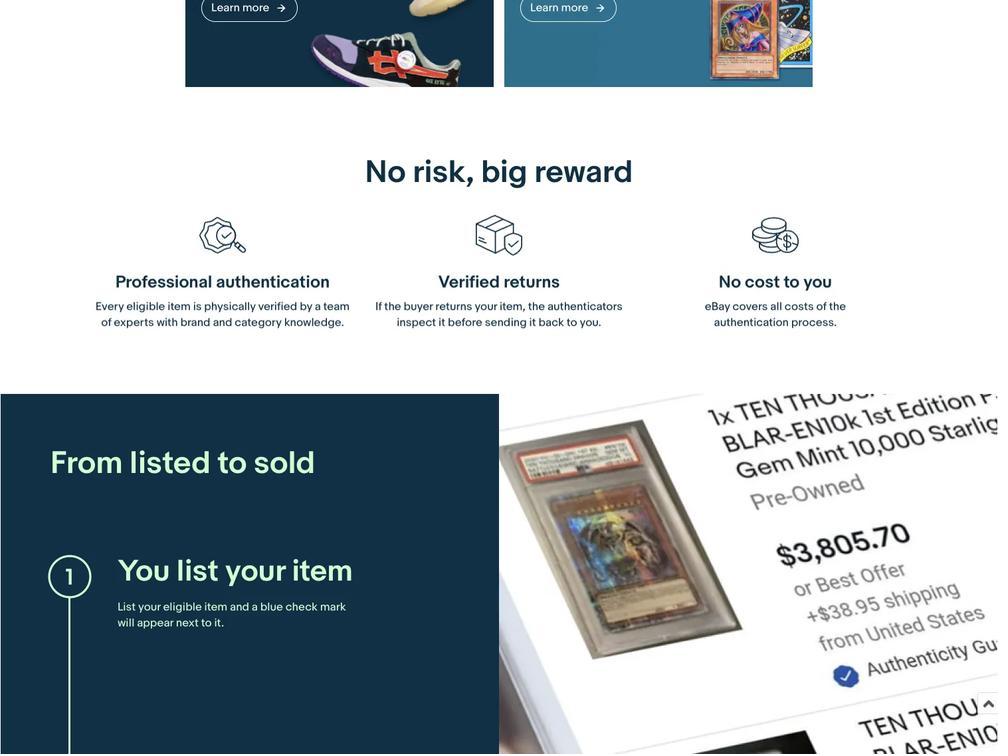 Task type: describe. For each thing, give the bounding box(es) containing it.
mark
[[320, 601, 346, 614]]

is
[[193, 301, 202, 314]]

item,
[[500, 301, 526, 314]]

covers
[[733, 301, 768, 314]]

every eligible item is physically verified by a team of experts with brand and category knowledge.
[[96, 301, 350, 330]]

will
[[117, 617, 134, 630]]

verified returns
[[438, 273, 560, 293]]

experts
[[114, 316, 154, 330]]

from
[[51, 445, 123, 483]]

learn more for → image
[[531, 1, 591, 15]]

from listed to sold
[[51, 445, 315, 483]]

no risk, big reward
[[365, 154, 633, 192]]

big reward
[[481, 154, 633, 192]]

no for no cost to you
[[719, 273, 741, 293]]

check
[[285, 601, 317, 614]]

learn for → icon
[[211, 1, 240, 15]]

1 learn more link from the left
[[201, 0, 298, 22]]

→ image
[[591, 3, 607, 14]]

verified package image
[[475, 211, 523, 259]]

verified
[[258, 301, 297, 314]]

more for → icon
[[242, 1, 270, 15]]

before
[[448, 316, 483, 330]]

a inside "every eligible item is physically verified by a team of experts with brand and category knowledge."
[[315, 301, 321, 314]]

risk,
[[413, 154, 474, 192]]

buyer
[[404, 301, 433, 314]]

1 the from the left
[[385, 301, 401, 314]]

2 learn more link from the left
[[521, 0, 617, 22]]

you
[[117, 554, 170, 590]]

list
[[176, 554, 219, 590]]

with
[[157, 316, 178, 330]]

team
[[324, 301, 350, 314]]

sold
[[254, 445, 315, 483]]

by
[[300, 301, 312, 314]]

back
[[539, 316, 564, 330]]

list
[[117, 601, 136, 614]]

appear
[[137, 617, 173, 630]]

verified
[[438, 273, 500, 293]]

2 the from the left
[[528, 301, 545, 314]]

of inside ebay covers all costs of the authentication process.
[[817, 301, 827, 314]]

to you
[[784, 273, 832, 293]]

no for no risk, big reward
[[365, 154, 406, 192]]

costs
[[785, 301, 814, 314]]

inspect
[[397, 316, 436, 330]]

your inside if the buyer returns your item, the authenticators inspect it before sending it back to you.
[[475, 301, 497, 314]]



Task type: vqa. For each thing, say whether or not it's contained in the screenshot.
No risk, big reward
yes



Task type: locate. For each thing, give the bounding box(es) containing it.
eligible
[[126, 301, 165, 314], [163, 601, 202, 614]]

to you.
[[567, 316, 602, 330]]

0 vertical spatial of
[[817, 301, 827, 314]]

authentication process.
[[714, 316, 837, 330]]

your up sending
[[475, 301, 497, 314]]

of
[[817, 301, 827, 314], [101, 316, 111, 330]]

0 horizontal spatial to
[[201, 617, 212, 630]]

1 horizontal spatial learn more link
[[521, 0, 617, 22]]

2 it from the left
[[530, 316, 536, 330]]

1 horizontal spatial returns
[[504, 273, 560, 293]]

to left sold
[[218, 445, 247, 483]]

to left it.
[[201, 617, 212, 630]]

learn more for → icon
[[211, 1, 272, 15]]

item
[[168, 301, 191, 314], [204, 601, 227, 614]]

1 it from the left
[[439, 316, 446, 330]]

authentication
[[216, 273, 330, 293]]

no
[[365, 154, 406, 192], [719, 273, 741, 293]]

1 more from the left
[[242, 1, 270, 15]]

next
[[176, 617, 199, 630]]

2 horizontal spatial the
[[829, 301, 846, 314]]

your inside list your eligible item and a blue check mark will appear next to it.
[[138, 601, 160, 614]]

0 vertical spatial returns
[[504, 273, 560, 293]]

0 horizontal spatial a
[[252, 601, 258, 614]]

if the buyer returns your item, the authenticators inspect it before sending it back to you.
[[376, 301, 623, 330]]

1 vertical spatial your
[[138, 601, 160, 614]]

0 horizontal spatial item
[[168, 301, 191, 314]]

eligible inside "every eligible item is physically verified by a team of experts with brand and category knowledge."
[[126, 301, 165, 314]]

2 learn from the left
[[531, 1, 559, 15]]

1 horizontal spatial learn
[[531, 1, 559, 15]]

1 vertical spatial to
[[201, 617, 212, 630]]

more for → image
[[562, 1, 589, 15]]

0 vertical spatial eligible
[[126, 301, 165, 314]]

item up it.
[[204, 601, 227, 614]]

more left → icon
[[242, 1, 270, 15]]

learn left → icon
[[211, 1, 240, 15]]

if
[[376, 301, 382, 314]]

the up back
[[528, 301, 545, 314]]

returns inside if the buyer returns your item, the authenticators inspect it before sending it back to you.
[[436, 301, 472, 314]]

eligible up experts
[[126, 301, 165, 314]]

item inside list your eligible item and a blue check mark will appear next to it.
[[204, 601, 227, 614]]

1 vertical spatial returns
[[436, 301, 472, 314]]

→ image
[[272, 3, 288, 14]]

learn
[[211, 1, 240, 15], [531, 1, 559, 15]]

0 horizontal spatial the
[[385, 301, 401, 314]]

0 horizontal spatial your
[[138, 601, 160, 614]]

it left back
[[530, 316, 536, 330]]

your up appear
[[138, 601, 160, 614]]

more left → image
[[562, 1, 589, 15]]

every
[[96, 301, 124, 314]]

the
[[385, 301, 401, 314], [528, 301, 545, 314], [829, 301, 846, 314]]

1 horizontal spatial item
[[204, 601, 227, 614]]

0 vertical spatial no
[[365, 154, 406, 192]]

1 horizontal spatial your
[[475, 301, 497, 314]]

1 horizontal spatial a
[[315, 301, 321, 314]]

authenticators
[[548, 301, 623, 314]]

1 horizontal spatial more
[[562, 1, 589, 15]]

1 learn more from the left
[[211, 1, 272, 15]]

item left is
[[168, 301, 191, 314]]

0 vertical spatial and
[[213, 316, 232, 330]]

1 horizontal spatial no
[[719, 273, 741, 293]]

returns
[[504, 273, 560, 293], [436, 301, 472, 314]]

to inside list your eligible item and a blue check mark will appear next to it.
[[201, 617, 212, 630]]

eligible up next
[[163, 601, 202, 614]]

more
[[242, 1, 270, 15], [562, 1, 589, 15]]

1 learn from the left
[[211, 1, 240, 15]]

0 vertical spatial a
[[315, 301, 321, 314]]

returns up item,
[[504, 273, 560, 293]]

0 horizontal spatial it
[[439, 316, 446, 330]]

sending
[[485, 316, 527, 330]]

and down physically
[[213, 316, 232, 330]]

0 horizontal spatial no
[[365, 154, 406, 192]]

0 horizontal spatial returns
[[436, 301, 472, 314]]

2 learn more from the left
[[531, 1, 591, 15]]

learn for → image
[[531, 1, 559, 15]]

of right costs
[[817, 301, 827, 314]]

professional authentication
[[116, 273, 330, 293]]

cost
[[745, 273, 780, 293]]

3 the from the left
[[829, 301, 846, 314]]

you list your item
[[117, 554, 353, 590]]

the right if
[[385, 301, 401, 314]]

1 vertical spatial no
[[719, 273, 741, 293]]

brand
[[181, 316, 211, 330]]

a inside list your eligible item and a blue check mark will appear next to it.
[[252, 601, 258, 614]]

physically
[[204, 301, 256, 314]]

ebay covers all costs of the authentication process.
[[705, 301, 846, 330]]

0 horizontal spatial learn
[[211, 1, 240, 15]]

professional
[[116, 273, 212, 293]]

0 horizontal spatial of
[[101, 316, 111, 330]]

listed
[[130, 445, 211, 483]]

to
[[218, 445, 247, 483], [201, 617, 212, 630]]

a
[[315, 301, 321, 314], [252, 601, 258, 614]]

and left blue
[[230, 601, 249, 614]]

a right by
[[315, 301, 321, 314]]

list your eligible item and a blue check mark will appear next to it.
[[117, 601, 346, 630]]

eligible inside list your eligible item and a blue check mark will appear next to it.
[[163, 601, 202, 614]]

no cost to you
[[719, 273, 832, 293]]

and inside list your eligible item and a blue check mark will appear next to it.
[[230, 601, 249, 614]]

of down every
[[101, 316, 111, 330]]

no left risk,
[[365, 154, 406, 192]]

2 more from the left
[[562, 1, 589, 15]]

learn left → image
[[531, 1, 559, 15]]

of inside "every eligible item is physically verified by a team of experts with brand and category knowledge."
[[101, 316, 111, 330]]

0 horizontal spatial learn more
[[211, 1, 272, 15]]

item inside "every eligible item is physically verified by a team of experts with brand and category knowledge."
[[168, 301, 191, 314]]

no up ebay
[[719, 273, 741, 293]]

1 vertical spatial and
[[230, 601, 249, 614]]

1 vertical spatial eligible
[[163, 601, 202, 614]]

0 vertical spatial to
[[218, 445, 247, 483]]

returns up before
[[436, 301, 472, 314]]

it
[[439, 316, 446, 330], [530, 316, 536, 330]]

learn more link
[[201, 0, 298, 22], [521, 0, 617, 22]]

all
[[771, 301, 783, 314]]

ebay
[[705, 301, 730, 314]]

the right costs
[[829, 301, 846, 314]]

learn more
[[211, 1, 272, 15], [531, 1, 591, 15]]

1 horizontal spatial of
[[817, 301, 827, 314]]

your
[[475, 301, 497, 314], [138, 601, 160, 614]]

a left blue
[[252, 601, 258, 614]]

the inside ebay covers all costs of the authentication process.
[[829, 301, 846, 314]]

blue
[[260, 601, 283, 614]]

1 vertical spatial of
[[101, 316, 111, 330]]

1 horizontal spatial learn more
[[531, 1, 591, 15]]

1 vertical spatial a
[[252, 601, 258, 614]]

your item
[[225, 554, 353, 590]]

0 horizontal spatial more
[[242, 1, 270, 15]]

1 horizontal spatial the
[[528, 301, 545, 314]]

1 vertical spatial item
[[204, 601, 227, 614]]

0 vertical spatial your
[[475, 301, 497, 314]]

1 horizontal spatial to
[[218, 445, 247, 483]]

and
[[213, 316, 232, 330], [230, 601, 249, 614]]

1 horizontal spatial it
[[530, 316, 536, 330]]

coins image
[[752, 211, 800, 259]]

professional authentication image
[[199, 211, 247, 259]]

and inside "every eligible item is physically verified by a team of experts with brand and category knowledge."
[[213, 316, 232, 330]]

0 vertical spatial item
[[168, 301, 191, 314]]

category knowledge.
[[235, 316, 344, 330]]

it.
[[214, 617, 224, 630]]

0 horizontal spatial learn more link
[[201, 0, 298, 22]]

it left before
[[439, 316, 446, 330]]



